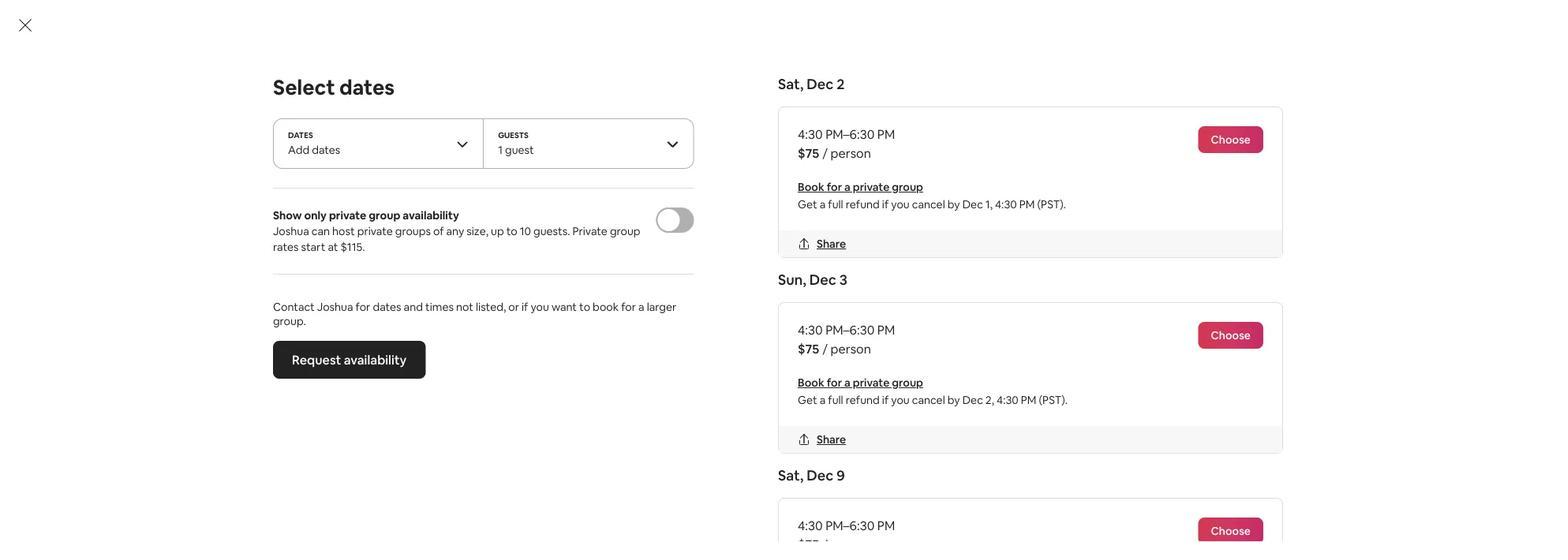 Task type: locate. For each thing, give the bounding box(es) containing it.
1 horizontal spatial to
[[580, 300, 591, 314]]

by left 1, at the top right of the page
[[948, 197, 960, 212]]

0 vertical spatial 2
[[837, 75, 845, 94]]

(pst). right 2, in the right of the page
[[1039, 393, 1068, 407]]

1 vertical spatial availability
[[344, 352, 407, 368]]

$75 up 4:30 pm–6:30 pm book for a private group
[[798, 341, 820, 357]]

0 vertical spatial by
[[948, 197, 960, 212]]

cancel inside "book for a private group get a full refund if you cancel by dec 2, 4:30 pm (pst)."
[[912, 393, 946, 407]]

person down 4:30 pm–6:30 pm book for a private group
[[748, 434, 788, 450]]

refund inside "book for a private group get a full refund if you cancel by dec 2, 4:30 pm (pst)."
[[846, 393, 880, 407]]

1 share button from the top
[[792, 231, 853, 257]]

private up / person
[[770, 392, 807, 407]]

dec for sun, dec 3
[[810, 271, 837, 289]]

if right or
[[522, 300, 528, 314]]

person down 3
[[831, 341, 871, 357]]

experience
[[374, 180, 439, 197]]

0 vertical spatial share
[[817, 237, 846, 251]]

to right us
[[740, 180, 752, 197]]

group.
[[273, 314, 306, 328]]

2 $75 from the top
[[798, 341, 820, 357]]

1 4:30 pm–6:30 pm $75 / person from the top
[[798, 126, 895, 161]]

2 our from the left
[[790, 180, 809, 197]]

1 vertical spatial book
[[798, 376, 825, 390]]

9
[[837, 467, 845, 485]]

if for 1,
[[882, 197, 889, 212]]

if for for
[[522, 300, 528, 314]]

1 vertical spatial only
[[970, 392, 991, 407]]

1 horizontal spatial our
[[790, 180, 809, 197]]

0 horizontal spatial joshua
[[273, 224, 309, 238]]

book inside the book for a private group get a full refund if you cancel by dec 1, 4:30 pm (pst).
[[798, 180, 825, 194]]

to right want
[[580, 300, 591, 314]]

private inside 'show only private group availability joshua can host private groups of any size, up to 10 guests. private group rates start at $115.'
[[573, 224, 608, 238]]

you for 1,
[[891, 197, 910, 212]]

1 vertical spatial share button
[[792, 426, 853, 453]]

get up the sun, dec 3
[[798, 197, 818, 212]]

if inside the book for a private group get a full refund if you cancel by dec 1, 4:30 pm (pst).
[[882, 197, 889, 212]]

4:30 pm–6:30 pm $75 / person for book for a private group get a full refund if you cancel by dec 1, 4:30 pm (pst).
[[798, 126, 895, 161]]

4:30 pm–6:30 pm book for a private group
[[715, 375, 840, 407]]

0 vertical spatial person
[[831, 145, 871, 161]]

/
[[823, 145, 828, 161], [823, 341, 828, 357], [739, 434, 745, 450]]

2 vertical spatial sat,
[[778, 467, 804, 485]]

villa.
[[660, 180, 686, 197]]

0 vertical spatial 4:30 pm–6:30 pm $75 / person
[[798, 126, 895, 161]]

make
[[755, 180, 787, 197]]

sat, right request
[[356, 356, 379, 372]]

up
[[491, 224, 504, 238]]

2 get from the top
[[798, 393, 818, 407]]

show
[[273, 208, 302, 223]]

0 vertical spatial sat,
[[778, 75, 804, 94]]

cancel for 1,
[[912, 197, 946, 212]]

/ down 4:30 pm–6:30 pm book for a private group
[[739, 434, 745, 450]]

to inside 'show only private group availability joshua can host private groups of any size, up to 10 guests. private group rates start at $115.'
[[507, 224, 518, 238]]

0 vertical spatial you
[[891, 197, 910, 212]]

1 vertical spatial (pst).
[[1039, 393, 1068, 407]]

1 cancel from the top
[[912, 197, 946, 212]]

choose from available dates
[[336, 274, 567, 296]]

1 vertical spatial you
[[531, 300, 549, 314]]

2 up the keyboard
[[837, 75, 845, 94]]

person
[[831, 145, 871, 161], [831, 341, 871, 357], [748, 434, 788, 450]]

a inside 4:30 pm–6:30 pm book for a private group
[[761, 392, 768, 407]]

for inside "book for a private group get a full refund if you cancel by dec 2, 4:30 pm (pst)."
[[827, 376, 842, 390]]

to
[[740, 180, 752, 197], [507, 224, 518, 238], [580, 300, 591, 314]]

2 cancel from the top
[[912, 393, 946, 407]]

pm–6:30 inside 4:30 pm–6:30 pm book for a private group
[[739, 375, 782, 389]]

dec left 2, in the right of the page
[[963, 393, 983, 407]]

1 vertical spatial private
[[894, 392, 929, 407]]

full inside "book for a private group get a full refund if you cancel by dec 2, 4:30 pm (pst)."
[[828, 393, 844, 407]]

get inside "book for a private group get a full refund if you cancel by dec 2, 4:30 pm (pst)."
[[798, 393, 818, 407]]

cancel left 2, in the right of the page
[[912, 393, 946, 407]]

2
[[837, 75, 845, 94], [408, 356, 415, 372]]

book inside "book for a private group get a full refund if you cancel by dec 2, 4:30 pm (pst)."
[[798, 376, 825, 390]]

0 vertical spatial /
[[823, 145, 828, 161]]

only
[[304, 208, 327, 223], [970, 392, 991, 407]]

1 vertical spatial /
[[823, 341, 828, 357]]

joshua inside contact joshua for dates and times not listed, or if you want to book for a larger group.
[[317, 300, 353, 314]]

1 vertical spatial get
[[798, 393, 818, 407]]

pm inside the book for a private group get a full refund if you cancel by dec 1, 4:30 pm (pst).
[[1020, 197, 1035, 212]]

2 down and on the left bottom of page
[[408, 356, 415, 372]]

1 horizontal spatial only
[[970, 392, 991, 407]]

dec for sat, dec 2 4:30 pm–6:30 pm
[[381, 356, 405, 372]]

0 horizontal spatial the
[[442, 180, 462, 197]]

1 vertical spatial full
[[828, 393, 844, 407]]

1 horizontal spatial of
[[484, 180, 496, 197]]

0 vertical spatial groups
[[395, 224, 431, 238]]

dates
[[339, 74, 395, 101], [312, 143, 341, 157], [521, 274, 567, 296], [373, 300, 401, 314]]

1 vertical spatial cancel
[[912, 393, 946, 407]]

keyboard shortcuts
[[834, 144, 902, 154]]

$75 for book for a private group get a full refund if you cancel by dec 2, 4:30 pm (pst).
[[798, 341, 820, 357]]

/ left the keyboard
[[823, 145, 828, 161]]

by left 2, in the right of the page
[[948, 393, 960, 407]]

private
[[573, 224, 608, 238], [894, 392, 929, 407]]

cancel for 2,
[[912, 393, 946, 407]]

4 available
[[336, 301, 396, 317]]

of left any
[[433, 224, 444, 238]]

share up 3
[[817, 237, 846, 251]]

2 share button from the top
[[792, 426, 853, 453]]

dec inside sat, dec 2 4:30 pm–6:30 pm
[[381, 356, 405, 372]]

evening.
[[995, 180, 1044, 197]]

sat, up we'll
[[778, 75, 804, 94]]

private left 2, in the right of the page
[[894, 392, 929, 407]]

joshua down choose
[[317, 300, 353, 314]]

0 vertical spatial (pst).
[[1038, 197, 1067, 212]]

share button up sat, dec 9
[[792, 426, 853, 453]]

1 horizontal spatial private
[[894, 392, 929, 407]]

0 horizontal spatial private
[[573, 224, 608, 238]]

book for book for a private group get a full refund if you cancel by dec 2, 4:30 pm (pst).
[[798, 376, 825, 390]]

only inside 'show only private group availability joshua can host private groups of any size, up to 10 guests. private group rates start at $115.'
[[304, 208, 327, 223]]

sat,
[[778, 75, 804, 94], [356, 356, 379, 372], [778, 467, 804, 485]]

sat, dec 2
[[778, 75, 845, 94]]

private up '$115.' at top
[[357, 224, 393, 238]]

4:30 pm–6:30 pm $75 / person down meet
[[798, 126, 895, 161]]

/ up 4:30 pm–6:30 pm book for a private group
[[823, 341, 828, 357]]

0 horizontal spatial 2
[[408, 356, 415, 372]]

by
[[948, 197, 960, 212], [948, 393, 960, 407]]

full down the keyboard
[[828, 197, 844, 212]]

private down keyboard shortcuts button
[[853, 180, 890, 194]]

share for get a full refund if you cancel by dec 2, 4:30 pm (pst).
[[817, 433, 846, 447]]

the
[[442, 180, 462, 197], [973, 180, 993, 197]]

dates up want
[[521, 274, 567, 296]]

available up listed,
[[446, 274, 518, 296]]

groups inside 'show only private group availability joshua can host private groups of any size, up to 10 guests. private group rates start at $115.'
[[395, 224, 431, 238]]

2 refund from the top
[[846, 393, 880, 407]]

0 vertical spatial get
[[798, 197, 818, 212]]

of
[[484, 180, 496, 197], [433, 224, 444, 238]]

$115.
[[341, 240, 365, 254]]

get inside the book for a private group get a full refund if you cancel by dec 1, 4:30 pm (pst).
[[798, 197, 818, 212]]

where we'll meet altadena
[[733, 94, 823, 124]]

0 vertical spatial only
[[304, 208, 327, 223]]

for inside the book for a private group get a full refund if you cancel by dec 1, 4:30 pm (pst).
[[827, 180, 842, 194]]

dec for sat, dec 2
[[807, 75, 834, 94]]

4:30 pm–6:30 pm $75 / person down 3
[[798, 322, 895, 357]]

$75
[[798, 145, 820, 161], [798, 341, 820, 357]]

1 vertical spatial 4:30 pm–6:30 pm $75 / person
[[798, 322, 895, 357]]

0 vertical spatial if
[[882, 197, 889, 212]]

0 vertical spatial full
[[828, 197, 844, 212]]

0 vertical spatial available
[[446, 274, 518, 296]]

joshua
[[273, 224, 309, 238], [317, 300, 353, 314]]

1 horizontal spatial 2
[[837, 75, 845, 94]]

private inside "book for a private group get a full refund if you cancel by dec 2, 4:30 pm (pst)."
[[853, 376, 890, 390]]

(pst). inside "book for a private group get a full refund if you cancel by dec 2, 4:30 pm (pst)."
[[1039, 393, 1068, 407]]

map
[[1181, 144, 1197, 154]]

book inside 4:30 pm–6:30 pm book for a private group
[[715, 392, 741, 407]]

full inside the book for a private group get a full refund if you cancel by dec 1, 4:30 pm (pst).
[[828, 197, 844, 212]]

1 backyard from the left
[[812, 180, 865, 197]]

/ for book for a private group get a full refund if you cancel by dec 2, 4:30 pm (pst).
[[823, 341, 828, 357]]

1 vertical spatial book for a private group link
[[798, 376, 924, 390]]

0 vertical spatial book for a private group link
[[798, 180, 924, 194]]

1 vertical spatial by
[[948, 393, 960, 407]]

groups
[[395, 224, 431, 238], [932, 392, 967, 407]]

1 vertical spatial of
[[433, 224, 444, 238]]

dec inside the book for a private group get a full refund if you cancel by dec 1, 4:30 pm (pst).
[[963, 197, 983, 212]]

us
[[724, 180, 737, 197]]

2 vertical spatial you
[[891, 393, 910, 407]]

refund for get a full refund if you cancel by dec 2, 4:30 pm (pst).
[[846, 393, 880, 407]]

cancel left 1, at the top right of the page
[[912, 197, 946, 212]]

4:30 pm–6:30 pm
[[798, 517, 895, 534]]

you for 2,
[[891, 393, 910, 407]]

(pst). for book for a private group get a full refund if you cancel by dec 1, 4:30 pm (pst).
[[1038, 197, 1067, 212]]

4:30 pm–6:30 pm $75 / person for book for a private group get a full refund if you cancel by dec 2, 4:30 pm (pst).
[[798, 322, 895, 357]]

or
[[509, 300, 519, 314]]

1 vertical spatial $75
[[798, 341, 820, 357]]

availability
[[403, 208, 459, 223], [344, 352, 407, 368]]

1 vertical spatial share
[[817, 433, 846, 447]]

pm inside 4:30 pm–6:30 pm private groups only
[[964, 375, 979, 389]]

private inside 4:30 pm–6:30 pm book for a private group
[[770, 392, 807, 407]]

by inside the book for a private group get a full refund if you cancel by dec 1, 4:30 pm (pst).
[[948, 197, 960, 212]]

groups inside 4:30 pm–6:30 pm private groups only
[[932, 392, 967, 407]]

private right guests.
[[573, 224, 608, 238]]

allow
[[689, 180, 721, 197]]

2 by from the top
[[948, 393, 960, 407]]

2 full from the top
[[828, 393, 844, 407]]

you
[[891, 197, 910, 212], [531, 300, 549, 314], [891, 393, 910, 407]]

contact
[[273, 300, 315, 314]]

2 4:30 pm–6:30 pm $75 / person from the top
[[798, 322, 895, 357]]

1 horizontal spatial backyard
[[897, 180, 951, 197]]

cancel inside the book for a private group get a full refund if you cancel by dec 1, 4:30 pm (pst).
[[912, 197, 946, 212]]

2 vertical spatial book
[[715, 392, 741, 407]]

get up sat, dec 9
[[798, 393, 818, 407]]

dates left and on the left bottom of page
[[373, 300, 401, 314]]

altadena
[[740, 111, 779, 124]]

4:30 pm–6:30 pm $75 / person
[[798, 126, 895, 161], [798, 322, 895, 357]]

dec left 9
[[807, 467, 834, 485]]

share button for book for a private group get a full refund if you cancel by dec 1, 4:30 pm (pst).
[[792, 231, 853, 257]]

0 vertical spatial joshua
[[273, 224, 309, 238]]

private inside the book for a private group get a full refund if you cancel by dec 1, 4:30 pm (pst).
[[853, 180, 890, 194]]

if inside contact joshua for dates and times not listed, or if you want to book for a larger group.
[[522, 300, 528, 314]]

1 by from the top
[[948, 197, 960, 212]]

if down your
[[882, 197, 889, 212]]

1 horizontal spatial the
[[973, 180, 993, 197]]

person up your
[[831, 145, 871, 161]]

0 horizontal spatial only
[[304, 208, 327, 223]]

if inside "book for a private group get a full refund if you cancel by dec 2, 4:30 pm (pst)."
[[882, 393, 889, 407]]

1 refund from the top
[[846, 197, 880, 212]]

private left 4:30 pm–6:30 pm private groups only
[[853, 376, 890, 390]]

1 vertical spatial available
[[346, 301, 396, 317]]

joshua down show
[[273, 224, 309, 238]]

0 horizontal spatial backyard
[[812, 180, 865, 197]]

dec left 1, at the top right of the page
[[963, 197, 983, 212]]

available down choose
[[346, 301, 396, 317]]

at
[[328, 240, 338, 254]]

person for book for a private group get a full refund if you cancel by dec 2, 4:30 pm (pst).
[[831, 341, 871, 357]]

pm inside 4:30 pm–6:30 pm book for a private group
[[784, 375, 800, 389]]

2 vertical spatial to
[[580, 300, 591, 314]]

1 full from the top
[[828, 197, 844, 212]]

of inside 'show only private group availability joshua can host private groups of any size, up to 10 guests. private group rates start at $115.'
[[433, 224, 444, 238]]

0 vertical spatial availability
[[403, 208, 459, 223]]

share
[[817, 237, 846, 251], [817, 433, 846, 447]]

book for a private group link for book for a private group get a full refund if you cancel by dec 2, 4:30 pm (pst).
[[798, 376, 924, 390]]

dec left 3
[[810, 271, 837, 289]]

joshua inside 'show only private group availability joshua can host private groups of any size, up to 10 guests. private group rates start at $115.'
[[273, 224, 309, 238]]

get
[[798, 197, 818, 212], [798, 393, 818, 407]]

0 vertical spatial $75
[[798, 145, 820, 161]]

dec down and on the left bottom of page
[[381, 356, 405, 372]]

sat, down / person
[[778, 467, 804, 485]]

0 horizontal spatial to
[[507, 224, 518, 238]]

1 horizontal spatial joshua
[[317, 300, 353, 314]]

1 horizontal spatial groups
[[932, 392, 967, 407]]

the left joy
[[442, 180, 462, 197]]

2 vertical spatial if
[[882, 393, 889, 407]]

groups left any
[[395, 224, 431, 238]]

1 $75 from the top
[[798, 145, 820, 161]]

(pst). down the evening.
[[1038, 197, 1067, 212]]

add
[[288, 143, 310, 157]]

1 vertical spatial refund
[[846, 393, 880, 407]]

our right make
[[790, 180, 809, 197]]

1 get from the top
[[798, 197, 818, 212]]

available
[[446, 274, 518, 296], [346, 301, 396, 317]]

private
[[853, 180, 890, 194], [329, 208, 367, 223], [357, 224, 393, 238], [853, 376, 890, 390], [770, 392, 807, 407]]

cancel
[[912, 197, 946, 212], [912, 393, 946, 407]]

0 horizontal spatial available
[[346, 301, 396, 317]]

meet
[[796, 94, 823, 108]]

start
[[301, 240, 326, 254]]

where
[[733, 94, 768, 108]]

if
[[882, 197, 889, 212], [522, 300, 528, 314], [882, 393, 889, 407]]

get for get a full refund if you cancel by dec 2, 4:30 pm (pst).
[[798, 393, 818, 407]]

backyard down the keyboard
[[812, 180, 865, 197]]

4
[[336, 301, 344, 317]]

dec
[[807, 75, 834, 94], [963, 197, 983, 212], [810, 271, 837, 289], [381, 356, 405, 372], [963, 393, 983, 407], [807, 467, 834, 485]]

you inside "book for a private group get a full refund if you cancel by dec 2, 4:30 pm (pst)."
[[891, 393, 910, 407]]

pm–6:30
[[826, 126, 875, 142], [826, 322, 875, 338], [380, 375, 423, 389], [739, 375, 782, 389], [918, 375, 961, 389], [826, 517, 875, 534]]

a inside contact joshua for dates and times not listed, or if you want to book for a larger group.
[[639, 300, 645, 314]]

1 vertical spatial sat,
[[356, 356, 379, 372]]

1 share from the top
[[817, 237, 846, 251]]

sat, dec 2 4:30 pm–6:30 pm
[[356, 356, 441, 389]]

guests
[[498, 130, 529, 140]]

groups left 2, in the right of the page
[[932, 392, 967, 407]]

report a map error link
[[1150, 144, 1216, 154]]

our right in
[[590, 180, 609, 197]]

(pst). inside the book for a private group get a full refund if you cancel by dec 1, 4:30 pm (pst).
[[1038, 197, 1067, 212]]

1 vertical spatial to
[[507, 224, 518, 238]]

0 vertical spatial of
[[484, 180, 496, 197]]

4:30
[[798, 126, 823, 142], [995, 197, 1017, 212], [798, 322, 823, 338], [356, 375, 378, 389], [715, 375, 737, 389], [894, 375, 916, 389], [997, 393, 1019, 407], [798, 517, 823, 534]]

0 vertical spatial book
[[798, 180, 825, 194]]

0 horizontal spatial of
[[433, 224, 444, 238]]

backyard
[[812, 180, 865, 197], [897, 180, 951, 197]]

0 vertical spatial share button
[[792, 231, 853, 257]]

share button up the sun, dec 3
[[792, 231, 853, 257]]

for
[[827, 180, 842, 194], [953, 180, 970, 197], [356, 300, 371, 314], [621, 300, 636, 314], [827, 376, 842, 390], [744, 392, 759, 407]]

0 vertical spatial refund
[[846, 197, 880, 212]]

2 horizontal spatial to
[[740, 180, 752, 197]]

1 vertical spatial joshua
[[317, 300, 353, 314]]

group inside "book for a private group get a full refund if you cancel by dec 2, 4:30 pm (pst)."
[[892, 376, 924, 390]]

availability up any
[[403, 208, 459, 223]]

dec up meet
[[807, 75, 834, 94]]

(pst).
[[1038, 197, 1067, 212], [1039, 393, 1068, 407]]

1 vertical spatial 2
[[408, 356, 415, 372]]

by inside "book for a private group get a full refund if you cancel by dec 2, 4:30 pm (pst)."
[[948, 393, 960, 407]]

share button
[[792, 231, 853, 257], [792, 426, 853, 453]]

1 vertical spatial person
[[831, 341, 871, 357]]

you inside the book for a private group get a full refund if you cancel by dec 1, 4:30 pm (pst).
[[891, 197, 910, 212]]

share up 9
[[817, 433, 846, 447]]

not
[[456, 300, 474, 314]]

refund inside the book for a private group get a full refund if you cancel by dec 1, 4:30 pm (pst).
[[846, 197, 880, 212]]

dec for sat, dec 9
[[807, 467, 834, 485]]

2 share from the top
[[817, 433, 846, 447]]

if left 4:30 pm–6:30 pm private groups only
[[882, 393, 889, 407]]

backyard right your
[[897, 180, 951, 197]]

guest
[[505, 143, 534, 157]]

the up 1, at the top right of the page
[[973, 180, 993, 197]]

0 horizontal spatial our
[[590, 180, 609, 197]]

1 vertical spatial groups
[[932, 392, 967, 407]]

2 inside sat, dec 2 4:30 pm–6:30 pm
[[408, 356, 415, 372]]

$75 left the keyboard
[[798, 145, 820, 161]]

dates right the add
[[312, 143, 341, 157]]

of right joy
[[484, 180, 496, 197]]

refund for get a full refund if you cancel by dec 1, 4:30 pm (pst).
[[846, 197, 880, 212]]

book
[[798, 180, 825, 194], [798, 376, 825, 390], [715, 392, 741, 407]]

group inside 4:30 pm–6:30 pm book for a private group
[[809, 392, 840, 407]]

to left 10
[[507, 224, 518, 238]]

sat, inside sat, dec 2 4:30 pm–6:30 pm
[[356, 356, 379, 372]]

availability down 4 available
[[344, 352, 407, 368]]

pizza
[[544, 180, 574, 197]]

0 vertical spatial cancel
[[912, 197, 946, 212]]

only inside 4:30 pm–6:30 pm private groups only
[[970, 392, 991, 407]]

you for for
[[531, 300, 549, 314]]

refund
[[846, 197, 880, 212], [846, 393, 880, 407]]

full up 9
[[828, 393, 844, 407]]

0 vertical spatial private
[[573, 224, 608, 238]]

map region
[[220, 0, 1231, 247]]

you inside contact joshua for dates and times not listed, or if you want to book for a larger group.
[[531, 300, 549, 314]]

1 vertical spatial if
[[522, 300, 528, 314]]

0 horizontal spatial groups
[[395, 224, 431, 238]]



Task type: vqa. For each thing, say whether or not it's contained in the screenshot.
private inside the 4:30 PM–6:30 PM Book for a private group
yes



Task type: describe. For each thing, give the bounding box(es) containing it.
request
[[292, 352, 341, 368]]

book for a private group link for book for a private group get a full refund if you cancel by dec 1, 4:30 pm (pst).
[[798, 180, 924, 194]]

sat, for sat, dec 2 4:30 pm–6:30 pm
[[356, 356, 379, 372]]

4:30 inside sat, dec 2 4:30 pm–6:30 pm
[[356, 375, 378, 389]]

share button for book for a private group get a full refund if you cancel by dec 2, 4:30 pm (pst).
[[792, 426, 853, 453]]

pm–6:30 inside sat, dec 2 4:30 pm–6:30 pm
[[380, 375, 423, 389]]

share for get a full refund if you cancel by dec 1, 4:30 pm (pst).
[[817, 237, 846, 251]]

3
[[840, 271, 848, 289]]

book
[[593, 300, 619, 314]]

book for book for a private group get a full refund if you cancel by dec 1, 4:30 pm (pst).
[[798, 180, 825, 194]]

1 our from the left
[[590, 180, 609, 197]]

if for 2,
[[882, 393, 889, 407]]

availability inside 'show only private group availability joshua can host private groups of any size, up to 10 guests. private group rates start at $115.'
[[403, 208, 459, 223]]

guests.
[[534, 224, 570, 238]]

/ for book for a private group get a full refund if you cancel by dec 1, 4:30 pm (pst).
[[823, 145, 828, 161]]

by for 1,
[[948, 197, 960, 212]]

(pst). for book for a private group get a full refund if you cancel by dec 2, 4:30 pm (pst).
[[1039, 393, 1068, 407]]

select
[[273, 74, 335, 101]]

to inside contact joshua for dates and times not listed, or if you want to book for a larger group.
[[580, 300, 591, 314]]

pm inside sat, dec 2 4:30 pm–6:30 pm
[[426, 375, 441, 389]]

any
[[446, 224, 464, 238]]

2 backyard from the left
[[897, 180, 951, 197]]

spanish
[[612, 180, 657, 197]]

dates
[[288, 130, 313, 140]]

in
[[577, 180, 587, 197]]

report
[[1150, 144, 1173, 154]]

2 vertical spatial person
[[748, 434, 788, 450]]

2,
[[986, 393, 995, 407]]

report a map error
[[1150, 144, 1216, 154]]

by for 2,
[[948, 393, 960, 407]]

error
[[1199, 144, 1216, 154]]

keyboard
[[834, 144, 867, 154]]

choose
[[336, 274, 399, 296]]

private up host
[[329, 208, 367, 223]]

come
[[336, 180, 372, 197]]

show only private group availability joshua can host private groups of any size, up to 10 guests. private group rates start at $115.
[[273, 208, 641, 254]]

4:30 inside 4:30 pm–6:30 pm book for a private group
[[715, 375, 737, 389]]

group inside the book for a private group get a full refund if you cancel by dec 1, 4:30 pm (pst).
[[892, 180, 924, 194]]

contact joshua for dates and times not listed, or if you want to book for a larger group.
[[273, 300, 677, 328]]

1 horizontal spatial available
[[446, 274, 518, 296]]

get for get a full refund if you cancel by dec 1, 4:30 pm (pst).
[[798, 197, 818, 212]]

4:30 pm–6:30 pm private groups only
[[894, 375, 991, 407]]

your
[[868, 180, 894, 197]]

4:30 inside the book for a private group get a full refund if you cancel by dec 1, 4:30 pm (pst).
[[995, 197, 1017, 212]]

4:30 inside 4:30 pm–6:30 pm private groups only
[[894, 375, 916, 389]]

1
[[498, 143, 503, 157]]

/ person
[[739, 434, 788, 450]]

host
[[332, 224, 355, 238]]

0 vertical spatial to
[[740, 180, 752, 197]]

times
[[425, 300, 454, 314]]

for inside 4:30 pm–6:30 pm book for a private group
[[744, 392, 759, 407]]

sat, dec 9
[[778, 467, 845, 485]]

request availability
[[292, 352, 407, 368]]

we'll
[[770, 94, 793, 108]]

2 for sat, dec 2
[[837, 75, 845, 94]]

2 vertical spatial book for a private group link
[[715, 392, 840, 407]]

book for a private group get a full refund if you cancel by dec 2, 4:30 pm (pst).
[[798, 376, 1068, 407]]

sat, for sat, dec 2
[[778, 75, 804, 94]]

full for get a full refund if you cancel by dec 2, 4:30 pm (pst).
[[828, 393, 844, 407]]

and
[[404, 300, 423, 314]]

shortcuts
[[869, 144, 902, 154]]

sun, dec 3
[[778, 271, 848, 289]]

dates inside 'dates add dates'
[[312, 143, 341, 157]]

come experience the joy of making pizza in our spanish villa. allow us to make our backyard your backyard for the evening.
[[336, 180, 1044, 197]]

2 vertical spatial /
[[739, 434, 745, 450]]

dates right the select
[[339, 74, 395, 101]]

larger
[[647, 300, 677, 314]]

1 the from the left
[[442, 180, 462, 197]]

dec inside "book for a private group get a full refund if you cancel by dec 2, 4:30 pm (pst)."
[[963, 393, 983, 407]]

4:30 inside "book for a private group get a full refund if you cancel by dec 2, 4:30 pm (pst)."
[[997, 393, 1019, 407]]

rates
[[273, 240, 299, 254]]

full for get a full refund if you cancel by dec 1, 4:30 pm (pst).
[[828, 197, 844, 212]]

dates inside contact joshua for dates and times not listed, or if you want to book for a larger group.
[[373, 300, 401, 314]]

pm–6:30 inside 4:30 pm–6:30 pm private groups only
[[918, 375, 961, 389]]

private inside 4:30 pm–6:30 pm private groups only
[[894, 392, 929, 407]]

10
[[520, 224, 531, 238]]

1,
[[986, 197, 993, 212]]

listed,
[[476, 300, 506, 314]]

guests 1 guest
[[498, 130, 534, 157]]

$75 for book for a private group get a full refund if you cancel by dec 1, 4:30 pm (pst).
[[798, 145, 820, 161]]

want
[[552, 300, 577, 314]]

from
[[403, 274, 443, 296]]

making
[[499, 180, 542, 197]]

person for book for a private group get a full refund if you cancel by dec 1, 4:30 pm (pst).
[[831, 145, 871, 161]]

2 the from the left
[[973, 180, 993, 197]]

select dates
[[273, 74, 395, 101]]

joy
[[464, 180, 481, 197]]

sat, for sat, dec 9
[[778, 467, 804, 485]]

book for a private group get a full refund if you cancel by dec 1, 4:30 pm (pst).
[[798, 180, 1067, 212]]

sun,
[[778, 271, 807, 289]]

can
[[312, 224, 330, 238]]

pm inside "book for a private group get a full refund if you cancel by dec 2, 4:30 pm (pst)."
[[1021, 393, 1037, 407]]

request availability link
[[273, 341, 426, 379]]

size,
[[467, 224, 489, 238]]

keyboard shortcuts button
[[834, 143, 902, 154]]

2 for sat, dec 2 4:30 pm–6:30 pm
[[408, 356, 415, 372]]

dates add dates
[[288, 130, 341, 157]]



